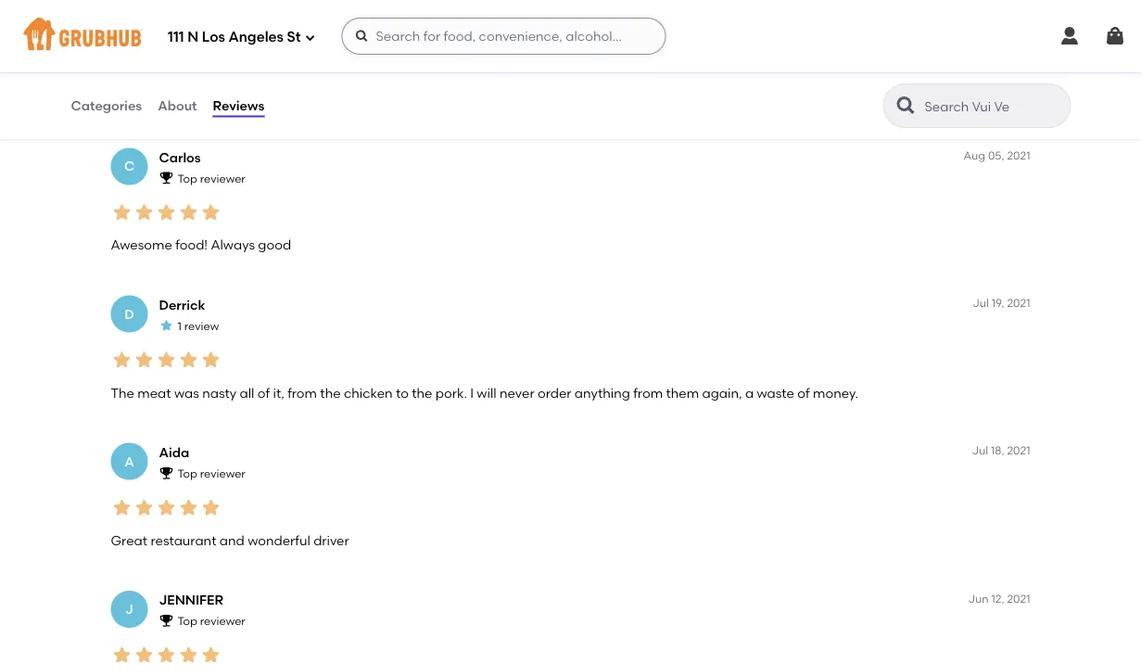Task type: locate. For each thing, give the bounding box(es) containing it.
about
[[158, 98, 197, 114]]

the right to
[[412, 385, 433, 401]]

0 horizontal spatial from
[[288, 385, 317, 401]]

reviews
[[213, 98, 265, 114]]

delivery right service,
[[221, 90, 270, 105]]

trophy icon image down jennifer
[[159, 613, 174, 628]]

from left them at the bottom of page
[[634, 385, 663, 401]]

jul
[[973, 296, 990, 310], [973, 444, 989, 458]]

excellent service, delivery driver respectful of delivery options
[[111, 90, 492, 105]]

of
[[378, 90, 391, 105], [258, 385, 270, 401], [798, 385, 810, 401]]

1 vertical spatial jul
[[973, 444, 989, 458]]

from
[[288, 385, 317, 401], [634, 385, 663, 401]]

j for fourth trophy icon from the top of the page
[[125, 601, 133, 617]]

0 vertical spatial j
[[125, 11, 133, 26]]

reviewer down the carlos
[[200, 172, 246, 185]]

111
[[168, 29, 184, 46]]

st
[[287, 29, 301, 46]]

2 2021 from the top
[[1008, 296, 1031, 310]]

and
[[220, 533, 245, 548]]

1 top from the top
[[178, 24, 197, 37]]

main navigation navigation
[[0, 0, 1142, 72]]

1 horizontal spatial delivery
[[394, 90, 442, 105]]

about button
[[157, 72, 198, 139]]

reviewer for always
[[200, 172, 246, 185]]

1 horizontal spatial the
[[412, 385, 433, 401]]

1 horizontal spatial from
[[634, 385, 663, 401]]

3 reviewer from the top
[[200, 467, 246, 480]]

Search for food, convenience, alcohol... search field
[[342, 18, 667, 55]]

1 reviewer from the top
[[200, 24, 246, 37]]

trophy icon image down the carlos
[[159, 170, 174, 185]]

star icon image
[[111, 54, 133, 76], [133, 54, 155, 76], [155, 54, 178, 76], [178, 54, 200, 76], [200, 54, 222, 76], [111, 201, 133, 223], [133, 201, 155, 223], [155, 201, 178, 223], [178, 201, 200, 223], [200, 201, 222, 223], [159, 318, 174, 333], [111, 349, 133, 371], [133, 349, 155, 371], [155, 349, 178, 371], [178, 349, 200, 371], [200, 349, 222, 371], [111, 497, 133, 519], [133, 497, 155, 519], [155, 497, 178, 519], [178, 497, 200, 519], [200, 497, 222, 519], [111, 644, 133, 663], [133, 644, 155, 663], [155, 644, 178, 663], [178, 644, 200, 663], [200, 644, 222, 663]]

driver right wonderful
[[314, 533, 349, 548]]

c
[[124, 158, 135, 174]]

top down jennifer
[[178, 615, 197, 628]]

reviewer for delivery
[[200, 24, 246, 37]]

the
[[111, 385, 134, 401]]

0 horizontal spatial the
[[320, 385, 341, 401]]

jul left 19,
[[973, 296, 990, 310]]

will
[[477, 385, 497, 401]]

j left jennifer
[[125, 601, 133, 617]]

nasty
[[202, 385, 237, 401]]

was
[[174, 385, 199, 401]]

delivery left "options"
[[394, 90, 442, 105]]

2021
[[1008, 149, 1031, 162], [1008, 296, 1031, 310], [1008, 444, 1031, 458], [1008, 592, 1031, 605]]

2021 right 18,
[[1008, 444, 1031, 458]]

top down the carlos
[[178, 172, 197, 185]]

1 horizontal spatial of
[[378, 90, 391, 105]]

1 horizontal spatial svg image
[[1059, 25, 1082, 47]]

pork.
[[436, 385, 467, 401]]

top reviewer for food!
[[178, 172, 246, 185]]

restaurant
[[151, 533, 217, 548]]

2 top reviewer from the top
[[178, 172, 246, 185]]

0 vertical spatial jul
[[973, 296, 990, 310]]

driver left respectful
[[273, 90, 309, 105]]

trophy icon image left n
[[159, 23, 174, 37]]

2 j from the top
[[125, 601, 133, 617]]

them
[[666, 385, 700, 401]]

3 trophy icon image from the top
[[159, 466, 174, 481]]

1 2021 from the top
[[1008, 149, 1031, 162]]

anything
[[575, 385, 631, 401]]

1 j from the top
[[125, 11, 133, 26]]

0 horizontal spatial driver
[[273, 90, 309, 105]]

j
[[125, 11, 133, 26], [125, 601, 133, 617]]

good
[[258, 237, 291, 253]]

trophy icon image for service,
[[159, 23, 174, 37]]

svg image
[[1059, 25, 1082, 47], [1105, 25, 1127, 47], [355, 29, 370, 44]]

19,
[[992, 296, 1005, 310]]

trophy icon image
[[159, 23, 174, 37], [159, 170, 174, 185], [159, 466, 174, 481], [159, 613, 174, 628]]

reviewer right n
[[200, 24, 246, 37]]

the left chicken at the bottom left of the page
[[320, 385, 341, 401]]

driver
[[273, 90, 309, 105], [314, 533, 349, 548]]

Search Vui Ve search field
[[924, 97, 1065, 115]]

2 top from the top
[[178, 172, 197, 185]]

top
[[178, 24, 197, 37], [178, 172, 197, 185], [178, 467, 197, 480], [178, 615, 197, 628]]

reviewer down jennifer
[[200, 615, 246, 628]]

jul left 18,
[[973, 444, 989, 458]]

top left "los"
[[178, 24, 197, 37]]

j for service, trophy icon
[[125, 11, 133, 26]]

2 trophy icon image from the top
[[159, 170, 174, 185]]

1 trophy icon image from the top
[[159, 23, 174, 37]]

top reviewer
[[178, 24, 246, 37], [178, 172, 246, 185], [178, 467, 246, 480], [178, 615, 246, 628]]

reviewer
[[200, 24, 246, 37], [200, 172, 246, 185], [200, 467, 246, 480], [200, 615, 246, 628]]

111 n los angeles st
[[168, 29, 301, 46]]

food!
[[176, 237, 208, 253]]

delivery
[[221, 90, 270, 105], [394, 90, 442, 105]]

1 the from the left
[[320, 385, 341, 401]]

great
[[111, 533, 148, 548]]

order
[[538, 385, 572, 401]]

j up excellent
[[125, 11, 133, 26]]

trophy icon image for food!
[[159, 170, 174, 185]]

top down aida
[[178, 467, 197, 480]]

0 vertical spatial driver
[[273, 90, 309, 105]]

always
[[211, 237, 255, 253]]

of right respectful
[[378, 90, 391, 105]]

a
[[125, 454, 134, 469]]

svg image
[[305, 32, 316, 43]]

3 top from the top
[[178, 467, 197, 480]]

awesome
[[111, 237, 172, 253]]

3 2021 from the top
[[1008, 444, 1031, 458]]

2 horizontal spatial of
[[798, 385, 810, 401]]

of right waste
[[798, 385, 810, 401]]

trophy icon image for restaurant
[[159, 466, 174, 481]]

2021 right 19,
[[1008, 296, 1031, 310]]

0 horizontal spatial delivery
[[221, 90, 270, 105]]

2 from from the left
[[634, 385, 663, 401]]

the
[[320, 385, 341, 401], [412, 385, 433, 401]]

2 reviewer from the top
[[200, 172, 246, 185]]

from right it,
[[288, 385, 317, 401]]

of left it,
[[258, 385, 270, 401]]

0 horizontal spatial of
[[258, 385, 270, 401]]

2021 right 05,
[[1008, 149, 1031, 162]]

great restaurant and wonderful driver
[[111, 533, 349, 548]]

2021 right 12,
[[1008, 592, 1031, 605]]

the meat was nasty all of it, from the chicken to the pork. i will never order anything from them again, a waste of money.
[[111, 385, 859, 401]]

top reviewer for restaurant
[[178, 467, 246, 480]]

1 vertical spatial j
[[125, 601, 133, 617]]

0 horizontal spatial svg image
[[355, 29, 370, 44]]

jun 12, 2021
[[969, 592, 1031, 605]]

chicken
[[344, 385, 393, 401]]

trophy icon image down aida
[[159, 466, 174, 481]]

all
[[240, 385, 255, 401]]

1
[[178, 319, 182, 333]]

3 top reviewer from the top
[[178, 467, 246, 480]]

to
[[396, 385, 409, 401]]

reviewer up great restaurant and wonderful driver
[[200, 467, 246, 480]]

1 vertical spatial driver
[[314, 533, 349, 548]]

1 top reviewer from the top
[[178, 24, 246, 37]]

never
[[500, 385, 535, 401]]



Task type: vqa. For each thing, say whether or not it's contained in the screenshot.
Top
yes



Task type: describe. For each thing, give the bounding box(es) containing it.
carlos
[[159, 149, 201, 165]]

reviews button
[[212, 72, 266, 139]]

money.
[[814, 385, 859, 401]]

top for restaurant
[[178, 467, 197, 480]]

1 delivery from the left
[[221, 90, 270, 105]]

18,
[[992, 444, 1005, 458]]

2 delivery from the left
[[394, 90, 442, 105]]

angeles
[[229, 29, 284, 46]]

top for service,
[[178, 24, 197, 37]]

a
[[746, 385, 754, 401]]

4 trophy icon image from the top
[[159, 613, 174, 628]]

top for food!
[[178, 172, 197, 185]]

of for respectful
[[378, 90, 391, 105]]

it,
[[273, 385, 285, 401]]

12,
[[992, 592, 1005, 605]]

service,
[[170, 90, 218, 105]]

los
[[202, 29, 225, 46]]

4 2021 from the top
[[1008, 592, 1031, 605]]

1 horizontal spatial driver
[[314, 533, 349, 548]]

search icon image
[[896, 95, 918, 117]]

2021 for great restaurant and wonderful driver
[[1008, 444, 1031, 458]]

jennifer
[[159, 592, 223, 608]]

respectful
[[312, 90, 375, 105]]

n
[[188, 29, 199, 46]]

reviewer for and
[[200, 467, 246, 480]]

awesome food! always good
[[111, 237, 291, 253]]

05,
[[989, 149, 1005, 162]]

top reviewer for service,
[[178, 24, 246, 37]]

4 reviewer from the top
[[200, 615, 246, 628]]

of for all
[[258, 385, 270, 401]]

1 review
[[178, 319, 219, 333]]

again,
[[703, 385, 743, 401]]

2 the from the left
[[412, 385, 433, 401]]

d
[[125, 306, 134, 322]]

options
[[446, 90, 492, 105]]

jun
[[969, 592, 989, 605]]

aug
[[964, 149, 986, 162]]

jul 18, 2021
[[973, 444, 1031, 458]]

excellent
[[111, 90, 167, 105]]

categories
[[71, 98, 142, 114]]

categories button
[[70, 72, 143, 139]]

meat
[[138, 385, 171, 401]]

4 top from the top
[[178, 615, 197, 628]]

i
[[471, 385, 474, 401]]

2021 for the meat was nasty all of it, from the chicken to the pork. i will never order anything from them again, a waste of money.
[[1008, 296, 1031, 310]]

waste
[[757, 385, 795, 401]]

4 top reviewer from the top
[[178, 615, 246, 628]]

2021 for awesome food! always good
[[1008, 149, 1031, 162]]

1 from from the left
[[288, 385, 317, 401]]

jul for great restaurant and wonderful driver
[[973, 444, 989, 458]]

review
[[184, 319, 219, 333]]

2 horizontal spatial svg image
[[1105, 25, 1127, 47]]

wonderful
[[248, 533, 311, 548]]

aug 05, 2021
[[964, 149, 1031, 162]]

jul for the meat was nasty all of it, from the chicken to the pork. i will never order anything from them again, a waste of money.
[[973, 296, 990, 310]]

aida
[[159, 445, 190, 460]]

jul 19, 2021
[[973, 296, 1031, 310]]

derrick
[[159, 297, 205, 313]]



